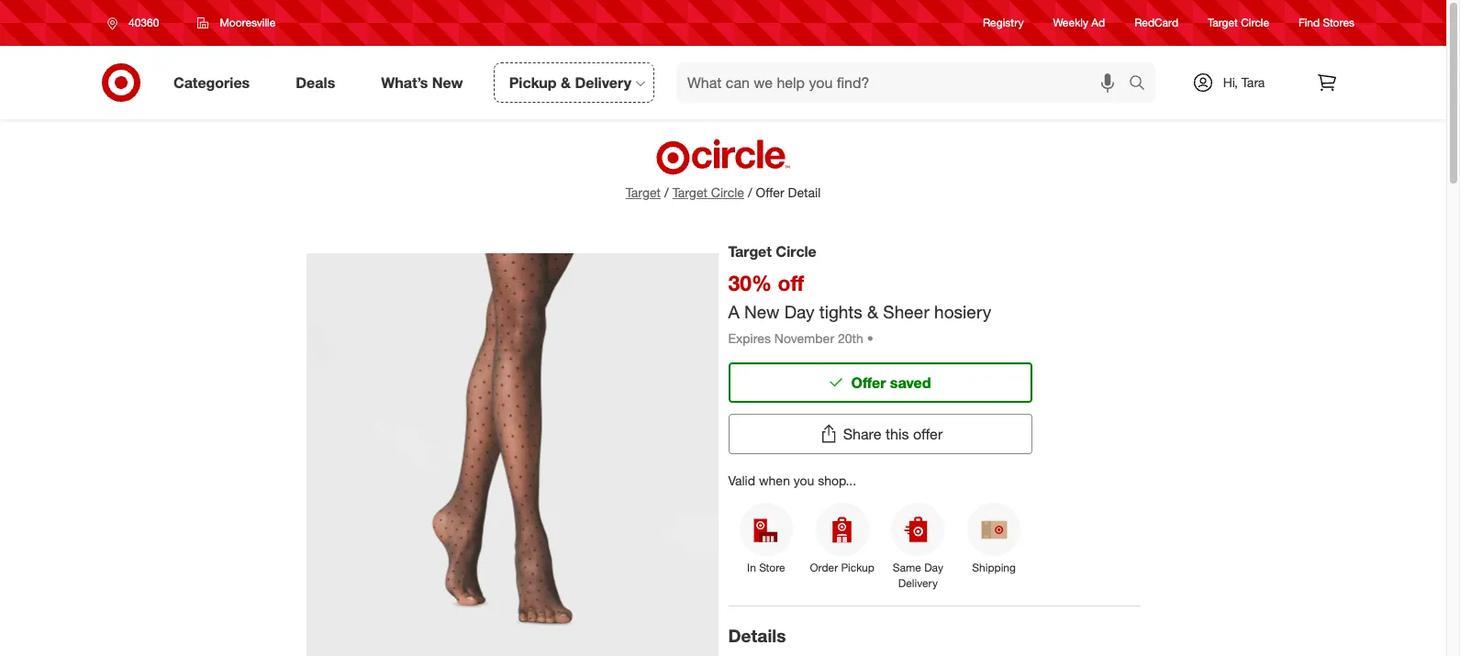 Task type: vqa. For each thing, say whether or not it's contained in the screenshot.
Target Circle 30% off A New Day tights & Sheer hosiery Expires November 20th •
yes



Task type: describe. For each thing, give the bounding box(es) containing it.
1 horizontal spatial target circle link
[[1208, 15, 1269, 31]]

mooresville
[[220, 16, 276, 29]]

share
[[843, 425, 882, 443]]

find
[[1299, 16, 1320, 30]]

shipping
[[972, 561, 1016, 575]]

hosiery
[[934, 301, 991, 322]]

target for target / target circle / offer detail
[[626, 184, 661, 200]]

offer saved
[[851, 373, 931, 391]]

hi,
[[1223, 74, 1238, 90]]

find stores
[[1299, 16, 1355, 30]]

order
[[810, 561, 838, 575]]

0 horizontal spatial new
[[432, 73, 463, 91]]

pickup & delivery link
[[493, 62, 654, 103]]

day inside target circle 30% off a new day tights & sheer hosiery expires november 20th •
[[784, 301, 814, 322]]

categories link
[[158, 62, 273, 103]]

delivery for &
[[575, 73, 631, 91]]

target right 'target' link
[[672, 184, 708, 200]]

1 horizontal spatial pickup
[[841, 561, 875, 575]]

deals link
[[280, 62, 358, 103]]

details
[[728, 625, 786, 646]]

share this offer button
[[728, 414, 1032, 454]]

weekly ad link
[[1053, 15, 1105, 31]]

in
[[747, 561, 756, 575]]

saved
[[890, 373, 931, 391]]

valid when you shop...
[[728, 472, 856, 488]]

categories
[[173, 73, 250, 91]]

stores
[[1323, 16, 1355, 30]]

deals
[[296, 73, 335, 91]]

sheer
[[883, 301, 930, 322]]

find stores link
[[1299, 15, 1355, 31]]

delivery for day
[[898, 577, 938, 590]]

30%
[[728, 270, 772, 296]]

0 horizontal spatial target circle link
[[672, 184, 744, 202]]

registry
[[983, 16, 1024, 30]]

40360 button
[[95, 6, 178, 39]]

shop...
[[818, 472, 856, 488]]

0 horizontal spatial offer
[[756, 184, 784, 200]]

detail
[[788, 184, 821, 200]]

share this offer
[[843, 425, 943, 443]]

when
[[759, 472, 790, 488]]

pickup & delivery
[[509, 73, 631, 91]]

1 vertical spatial circle
[[711, 184, 744, 200]]

order pickup
[[810, 561, 875, 575]]

& inside 'link'
[[561, 73, 571, 91]]

target circle 30% off a new day tights & sheer hosiery expires november 20th •
[[728, 242, 991, 346]]

valid
[[728, 472, 755, 488]]

this
[[886, 425, 909, 443]]

store
[[759, 561, 785, 575]]

target / target circle / offer detail
[[626, 184, 821, 200]]

search button
[[1121, 62, 1165, 106]]

off
[[778, 270, 804, 296]]

what's new
[[381, 73, 463, 91]]

expires
[[728, 330, 771, 346]]

target circle logo image
[[653, 138, 793, 176]]

in store
[[747, 561, 785, 575]]



Task type: locate. For each thing, give the bounding box(es) containing it.
target for target circle
[[1208, 16, 1238, 30]]

2 / from the left
[[748, 184, 752, 200]]

offer
[[756, 184, 784, 200], [851, 373, 886, 391]]

target link
[[626, 184, 661, 200]]

circle down target circle logo
[[711, 184, 744, 200]]

november
[[774, 330, 834, 346]]

pickup
[[509, 73, 557, 91], [841, 561, 875, 575]]

1 vertical spatial offer
[[851, 373, 886, 391]]

circle inside target circle link
[[1241, 16, 1269, 30]]

0 horizontal spatial delivery
[[575, 73, 631, 91]]

0 horizontal spatial pickup
[[509, 73, 557, 91]]

circle for target circle 30% off a new day tights & sheer hosiery expires november 20th •
[[776, 242, 817, 261]]

pickup inside 'link'
[[509, 73, 557, 91]]

20th
[[838, 330, 863, 346]]

what's
[[381, 73, 428, 91]]

1 vertical spatial delivery
[[898, 577, 938, 590]]

offer inside button
[[851, 373, 886, 391]]

1 vertical spatial &
[[867, 301, 878, 322]]

same day delivery
[[893, 561, 943, 590]]

day right same
[[924, 561, 943, 575]]

new
[[432, 73, 463, 91], [744, 301, 780, 322]]

same
[[893, 561, 921, 575]]

weekly ad
[[1053, 16, 1105, 30]]

0 vertical spatial target circle link
[[1208, 15, 1269, 31]]

target for target circle 30% off a new day tights & sheer hosiery expires november 20th •
[[728, 242, 772, 261]]

you
[[794, 472, 814, 488]]

/
[[665, 184, 669, 200], [748, 184, 752, 200]]

new right a
[[744, 301, 780, 322]]

0 vertical spatial day
[[784, 301, 814, 322]]

0 vertical spatial &
[[561, 73, 571, 91]]

a
[[728, 301, 740, 322]]

new inside target circle 30% off a new day tights & sheer hosiery expires november 20th •
[[744, 301, 780, 322]]

/ right 'target' link
[[665, 184, 669, 200]]

target circle
[[1208, 16, 1269, 30]]

delivery inside pickup & delivery 'link'
[[575, 73, 631, 91]]

target circle link
[[1208, 15, 1269, 31], [672, 184, 744, 202]]

day inside same day delivery
[[924, 561, 943, 575]]

hi, tara
[[1223, 74, 1265, 90]]

1 horizontal spatial &
[[867, 301, 878, 322]]

delivery inside same day delivery
[[898, 577, 938, 590]]

0 horizontal spatial day
[[784, 301, 814, 322]]

1 horizontal spatial new
[[744, 301, 780, 322]]

offer left detail
[[756, 184, 784, 200]]

What can we help you find? suggestions appear below search field
[[676, 62, 1133, 103]]

tights
[[819, 301, 863, 322]]

&
[[561, 73, 571, 91], [867, 301, 878, 322]]

/ right target circle button at top
[[748, 184, 752, 200]]

0 vertical spatial circle
[[1241, 16, 1269, 30]]

•
[[867, 330, 873, 346]]

circle for target circle
[[1241, 16, 1269, 30]]

what's new link
[[366, 62, 486, 103]]

0 horizontal spatial circle
[[711, 184, 744, 200]]

40360
[[128, 16, 159, 29]]

target circle link up hi, tara
[[1208, 15, 1269, 31]]

circle inside target circle 30% off a new day tights & sheer hosiery expires november 20th •
[[776, 242, 817, 261]]

registry link
[[983, 15, 1024, 31]]

search
[[1121, 75, 1165, 93]]

circle
[[1241, 16, 1269, 30], [711, 184, 744, 200], [776, 242, 817, 261]]

target left target circle button at top
[[626, 184, 661, 200]]

target circle button
[[672, 184, 744, 202]]

2 vertical spatial circle
[[776, 242, 817, 261]]

1 / from the left
[[665, 184, 669, 200]]

1 horizontal spatial circle
[[776, 242, 817, 261]]

weekly
[[1053, 16, 1088, 30]]

1 horizontal spatial delivery
[[898, 577, 938, 590]]

ad
[[1092, 16, 1105, 30]]

1 vertical spatial day
[[924, 561, 943, 575]]

target
[[1208, 16, 1238, 30], [626, 184, 661, 200], [672, 184, 708, 200], [728, 242, 772, 261]]

0 vertical spatial pickup
[[509, 73, 557, 91]]

0 horizontal spatial &
[[561, 73, 571, 91]]

tara
[[1242, 74, 1265, 90]]

new right what's
[[432, 73, 463, 91]]

mooresville button
[[186, 6, 288, 39]]

circle up the off
[[776, 242, 817, 261]]

redcard link
[[1135, 15, 1178, 31]]

offer left 'saved'
[[851, 373, 886, 391]]

& inside target circle 30% off a new day tights & sheer hosiery expires november 20th •
[[867, 301, 878, 322]]

1 vertical spatial new
[[744, 301, 780, 322]]

0 vertical spatial offer
[[756, 184, 784, 200]]

2 horizontal spatial circle
[[1241, 16, 1269, 30]]

redcard
[[1135, 16, 1178, 30]]

1 horizontal spatial day
[[924, 561, 943, 575]]

0 horizontal spatial /
[[665, 184, 669, 200]]

1 vertical spatial target circle link
[[672, 184, 744, 202]]

offer
[[913, 425, 943, 443]]

day
[[784, 301, 814, 322], [924, 561, 943, 575]]

circle left find
[[1241, 16, 1269, 30]]

target up hi,
[[1208, 16, 1238, 30]]

1 horizontal spatial /
[[748, 184, 752, 200]]

target inside target circle 30% off a new day tights & sheer hosiery expires november 20th •
[[728, 242, 772, 261]]

delivery
[[575, 73, 631, 91], [898, 577, 938, 590]]

1 vertical spatial pickup
[[841, 561, 875, 575]]

0 vertical spatial new
[[432, 73, 463, 91]]

offer saved button
[[728, 362, 1032, 402]]

1 horizontal spatial offer
[[851, 373, 886, 391]]

0 vertical spatial delivery
[[575, 73, 631, 91]]

target up 30%
[[728, 242, 772, 261]]

day up november
[[784, 301, 814, 322]]

target circle link down target circle logo
[[672, 184, 744, 202]]



